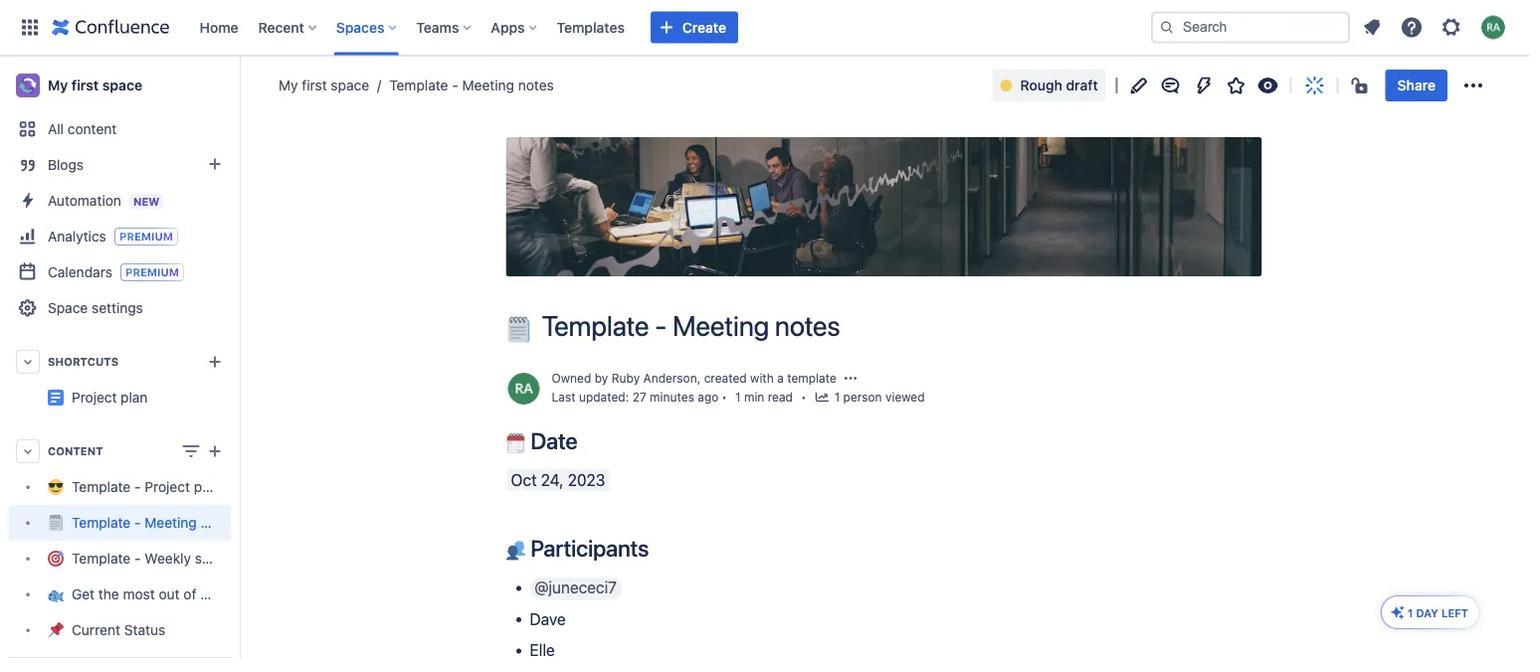 Task type: locate. For each thing, give the bounding box(es) containing it.
automation menu button icon image
[[1193, 74, 1217, 98]]

1 inside dropdown button
[[1408, 607, 1414, 620]]

my up 'all' at the left of page
[[48, 77, 68, 94]]

ruby anderson link
[[612, 372, 697, 386]]

space right team
[[268, 587, 307, 603]]

template up the
[[72, 551, 131, 567]]

2 vertical spatial meeting
[[145, 515, 197, 531]]

with a template button
[[751, 370, 837, 388]]

template - meeting notes
[[389, 77, 554, 94], [542, 310, 840, 342], [72, 515, 236, 531]]

:notepad_spiral: image
[[506, 317, 532, 343], [506, 317, 532, 343]]

notes down apps 'popup button'
[[518, 77, 554, 94]]

0 vertical spatial premium image
[[114, 228, 178, 246]]

my first space down the recent popup button
[[279, 77, 369, 94]]

template for template - meeting notes 'link' inside space element
[[72, 515, 131, 531]]

@junececi7 button
[[530, 578, 623, 601]]

premium image up space settings link
[[120, 264, 184, 282]]

meeting down apps
[[462, 77, 515, 94]]

rough draft
[[1021, 77, 1099, 94]]

tree
[[8, 470, 307, 649]]

create button
[[651, 11, 739, 43]]

my first space link down the recent popup button
[[279, 76, 369, 96]]

template - meeting notes inside tree
[[72, 515, 236, 531]]

template - meeting notes link
[[369, 76, 554, 96], [8, 506, 236, 541]]

collapse sidebar image
[[217, 66, 261, 106]]

space settings link
[[8, 291, 231, 326]]

templates link
[[551, 11, 631, 43]]

:calendar_spiral: image
[[506, 434, 526, 454]]

recent
[[258, 19, 304, 35]]

1 min read
[[736, 391, 793, 405]]

1 left person
[[835, 391, 840, 405]]

0 horizontal spatial meeting
[[145, 515, 197, 531]]

template down content dropdown button
[[72, 479, 131, 496]]

:busts_in_silhouette: image
[[506, 542, 526, 561]]

help icon image
[[1400, 15, 1424, 39]]

2 vertical spatial template - meeting notes
[[72, 515, 236, 531]]

create content image
[[203, 440, 227, 464]]

1 right "premium icon"
[[1408, 607, 1414, 620]]

0 vertical spatial template - meeting notes
[[389, 77, 554, 94]]

0 vertical spatial notes
[[518, 77, 554, 94]]

space element
[[0, 56, 307, 660]]

2 horizontal spatial project
[[231, 382, 276, 398]]

1 vertical spatial premium image
[[120, 264, 184, 282]]

space
[[102, 77, 142, 94], [331, 77, 369, 94], [268, 587, 307, 603]]

my first space link
[[8, 66, 231, 106], [279, 76, 369, 96]]

premium image
[[114, 228, 178, 246], [120, 264, 184, 282]]

first down the recent popup button
[[302, 77, 327, 94]]

create a blog image
[[203, 152, 227, 176]]

1 horizontal spatial 1
[[835, 391, 840, 405]]

1 my from the left
[[48, 77, 68, 94]]

my first space inside my first space link
[[48, 77, 142, 94]]

template
[[389, 77, 448, 94], [542, 310, 649, 342], [72, 479, 131, 496], [72, 515, 131, 531], [72, 551, 131, 567]]

share
[[1398, 77, 1436, 94]]

-
[[452, 77, 459, 94], [655, 310, 667, 342], [134, 479, 141, 496], [134, 515, 141, 531], [134, 551, 141, 567]]

1
[[736, 391, 741, 405], [835, 391, 840, 405], [1408, 607, 1414, 620]]

space
[[48, 300, 88, 317]]

template - weekly status report link
[[8, 541, 278, 577]]

1 left min in the bottom of the page
[[736, 391, 741, 405]]

1 horizontal spatial project plan
[[231, 382, 307, 398]]

1 horizontal spatial my
[[279, 77, 298, 94]]

current status link
[[8, 613, 231, 649]]

plan
[[280, 382, 307, 398], [121, 390, 148, 406], [194, 479, 221, 496]]

27
[[633, 391, 647, 405]]

1 vertical spatial meeting
[[673, 310, 769, 342]]

notes inside tree
[[201, 515, 236, 531]]

- down content dropdown button
[[134, 479, 141, 496]]

automation
[[48, 192, 121, 209]]

space down spaces
[[331, 77, 369, 94]]

0 horizontal spatial project plan
[[72, 390, 148, 406]]

your profile and preferences image
[[1482, 15, 1506, 39]]

my first space
[[48, 77, 142, 94], [279, 77, 369, 94]]

of
[[184, 587, 196, 603]]

tree containing template - project plan
[[8, 470, 307, 649]]

- down teams popup button
[[452, 77, 459, 94]]

1 day left
[[1408, 607, 1469, 620]]

template down template - project plan link at the left of the page
[[72, 515, 131, 531]]

edit this page image
[[1127, 74, 1151, 98]]

2 horizontal spatial 1
[[1408, 607, 1414, 620]]

rough
[[1021, 77, 1063, 94]]

2 horizontal spatial notes
[[775, 310, 840, 342]]

notes up status
[[201, 515, 236, 531]]

copy image
[[576, 429, 600, 453]]

first up all content
[[72, 77, 99, 94]]

template - meeting notes down teams popup button
[[389, 77, 554, 94]]

quick summary image
[[1304, 74, 1327, 98]]

@junececi7
[[535, 579, 617, 598]]

my right collapse sidebar icon
[[279, 77, 298, 94]]

1 horizontal spatial my first space link
[[279, 76, 369, 96]]

change view image
[[179, 440, 203, 464]]

premium image for analytics
[[114, 228, 178, 246]]

0 vertical spatial template - meeting notes link
[[369, 76, 554, 96]]

template - meeting notes link down 'template - project plan'
[[8, 506, 236, 541]]

owned
[[552, 372, 591, 386]]

notes up template
[[775, 310, 840, 342]]

shortcuts
[[48, 356, 119, 369]]

created
[[704, 372, 747, 386]]

my first space link up all content link at the top left of page
[[8, 66, 231, 106]]

settings icon image
[[1440, 15, 1464, 39]]

1 first from the left
[[72, 77, 99, 94]]

calendars
[[48, 264, 112, 280]]

template for the template - weekly status report link
[[72, 551, 131, 567]]

1 for 1 day left
[[1408, 607, 1414, 620]]

- left weekly
[[134, 551, 141, 567]]

1 horizontal spatial my first space
[[279, 77, 369, 94]]

calendars link
[[8, 255, 231, 291]]

1 horizontal spatial space
[[268, 587, 307, 603]]

template - meeting notes down 'template - project plan'
[[72, 515, 236, 531]]

template
[[787, 372, 837, 386]]

template - meeting notes link down teams popup button
[[369, 76, 554, 96]]

1 vertical spatial notes
[[775, 310, 840, 342]]

project
[[231, 382, 276, 398], [72, 390, 117, 406], [145, 479, 190, 496]]

1 vertical spatial template - meeting notes
[[542, 310, 840, 342]]

appswitcher icon image
[[18, 15, 42, 39]]

space up all content link at the top left of page
[[102, 77, 142, 94]]

0 horizontal spatial plan
[[121, 390, 148, 406]]

1 horizontal spatial project
[[145, 479, 190, 496]]

my first space up content on the left top of the page
[[48, 77, 142, 94]]

first inside space element
[[72, 77, 99, 94]]

get the most out of your team space link
[[8, 577, 307, 613]]

0 horizontal spatial project
[[72, 390, 117, 406]]

template up by on the left bottom
[[542, 310, 649, 342]]

- for template - project plan link at the left of the page
[[134, 479, 141, 496]]

notification icon image
[[1361, 15, 1384, 39]]

- up the template - weekly status report link
[[134, 515, 141, 531]]

premium image inside calendars link
[[120, 264, 184, 282]]

0 horizontal spatial my first space link
[[8, 66, 231, 106]]

most
[[123, 587, 155, 603]]

- for the template - weekly status report link
[[134, 551, 141, 567]]

1 inside button
[[835, 391, 840, 405]]

2 my from the left
[[279, 77, 298, 94]]

status
[[195, 551, 234, 567]]

0 horizontal spatial my
[[48, 77, 68, 94]]

status
[[124, 623, 165, 639]]

shortcuts button
[[8, 344, 231, 380]]

2023
[[568, 471, 606, 490]]

confluence image
[[52, 15, 170, 39], [52, 15, 170, 39]]

project plan
[[231, 382, 307, 398], [72, 390, 148, 406]]

space settings
[[48, 300, 143, 317]]

banner
[[0, 0, 1530, 56]]

dave
[[530, 610, 566, 629]]

1 horizontal spatial meeting
[[462, 77, 515, 94]]

anderson
[[644, 372, 697, 386]]

0 horizontal spatial notes
[[201, 515, 236, 531]]

1 horizontal spatial first
[[302, 77, 327, 94]]

templates
[[557, 19, 625, 35]]

1 horizontal spatial plan
[[194, 479, 221, 496]]

:busts_in_silhouette: image
[[506, 542, 526, 561]]

1 day left button
[[1382, 597, 1479, 629]]

meeting up weekly
[[145, 515, 197, 531]]

0 horizontal spatial 1
[[736, 391, 741, 405]]

1 vertical spatial template - meeting notes link
[[8, 506, 236, 541]]

all content link
[[8, 111, 231, 147]]

content button
[[8, 434, 231, 470]]

my
[[48, 77, 68, 94], [279, 77, 298, 94]]

notes
[[518, 77, 554, 94], [775, 310, 840, 342], [201, 515, 236, 531]]

2 vertical spatial notes
[[201, 515, 236, 531]]

premium image inside analytics link
[[114, 228, 178, 246]]

minutes
[[650, 391, 695, 405]]

premium image down new
[[114, 228, 178, 246]]

0 horizontal spatial my first space
[[48, 77, 142, 94]]

1 horizontal spatial notes
[[518, 77, 554, 94]]

project plan for "project plan" link above the change view image at the bottom of the page
[[231, 382, 307, 398]]

template - project plan
[[72, 479, 221, 496]]

add shortcut image
[[203, 350, 227, 374]]

0 horizontal spatial template - meeting notes link
[[8, 506, 236, 541]]

by
[[595, 372, 608, 386]]

template - meeting notes up owned by ruby anderson , created with a template
[[542, 310, 840, 342]]

1 my first space from the left
[[48, 77, 142, 94]]

0 horizontal spatial first
[[72, 77, 99, 94]]

project plan link
[[8, 380, 307, 416], [72, 390, 148, 406]]

Search field
[[1152, 11, 1351, 43]]

meeting up created
[[673, 310, 769, 342]]



Task type: describe. For each thing, give the bounding box(es) containing it.
analytics link
[[8, 219, 231, 255]]

teams button
[[410, 11, 479, 43]]

template - weekly status report
[[72, 551, 278, 567]]

viewed
[[886, 391, 925, 405]]

1 person viewed
[[835, 391, 925, 405]]

my inside space element
[[48, 77, 68, 94]]

get
[[72, 587, 95, 603]]

meeting inside tree
[[145, 515, 197, 531]]

24,
[[541, 471, 564, 490]]

date
[[526, 428, 578, 455]]

last
[[552, 391, 576, 405]]

oct
[[511, 471, 537, 490]]

premium icon image
[[1390, 605, 1406, 621]]

space inside tree
[[268, 587, 307, 603]]

star image
[[1225, 74, 1249, 98]]

analytics
[[48, 228, 106, 244]]

0 horizontal spatial space
[[102, 77, 142, 94]]

2 first from the left
[[302, 77, 327, 94]]

template for template - project plan link at the left of the page
[[72, 479, 131, 496]]

person
[[844, 391, 882, 405]]

spaces
[[336, 19, 385, 35]]

1 for 1 min read
[[736, 391, 741, 405]]

project inside template - project plan link
[[145, 479, 190, 496]]

last updated: 27 minutes ago
[[552, 391, 719, 405]]

1 horizontal spatial template - meeting notes link
[[369, 76, 554, 96]]

stop watching image
[[1257, 74, 1281, 98]]

:calendar_spiral: image
[[506, 434, 526, 454]]

blogs link
[[8, 147, 231, 183]]

settings
[[92, 300, 143, 317]]

weekly
[[145, 551, 191, 567]]

day
[[1417, 607, 1439, 620]]

global element
[[12, 0, 1148, 55]]

blogs
[[48, 157, 84, 173]]

left
[[1442, 607, 1469, 620]]

,
[[697, 372, 701, 386]]

a
[[777, 372, 784, 386]]

2 horizontal spatial meeting
[[673, 310, 769, 342]]

project plan for "project plan" link under shortcuts dropdown button
[[72, 390, 148, 406]]

get the most out of your team space
[[72, 587, 307, 603]]

teams
[[416, 19, 459, 35]]

current status
[[72, 623, 165, 639]]

draft
[[1066, 77, 1099, 94]]

2 horizontal spatial plan
[[280, 382, 307, 398]]

search image
[[1160, 19, 1175, 35]]

spaces button
[[330, 11, 404, 43]]

home link
[[194, 11, 244, 43]]

tree inside space element
[[8, 470, 307, 649]]

min
[[744, 391, 765, 405]]

2 horizontal spatial space
[[331, 77, 369, 94]]

ago
[[698, 391, 719, 405]]

premium image for calendars
[[120, 264, 184, 282]]

content
[[68, 121, 117, 137]]

0 vertical spatial meeting
[[462, 77, 515, 94]]

participants
[[526, 536, 649, 562]]

read
[[768, 391, 793, 405]]

apps button
[[485, 11, 545, 43]]

home
[[200, 19, 238, 35]]

content
[[48, 445, 103, 458]]

create
[[683, 19, 727, 35]]

template - project plan link
[[8, 470, 231, 506]]

all content
[[48, 121, 117, 137]]

- up ruby anderson "link" at the bottom left of page
[[655, 310, 667, 342]]

with
[[751, 372, 774, 386]]

2 my first space from the left
[[279, 77, 369, 94]]

banner containing home
[[0, 0, 1530, 56]]

report
[[238, 551, 278, 567]]

owned by ruby anderson , created with a template
[[552, 372, 837, 386]]

recent button
[[252, 11, 324, 43]]

template - meeting notes link inside space element
[[8, 506, 236, 541]]

27 minutes ago link
[[633, 391, 719, 405]]

oct 24, 2023
[[511, 471, 606, 490]]

manage page ownership image
[[843, 371, 859, 387]]

the
[[98, 587, 119, 603]]

template down the "teams"
[[389, 77, 448, 94]]

team
[[232, 587, 265, 603]]

your
[[200, 587, 229, 603]]

all
[[48, 121, 64, 137]]

1 person viewed button
[[815, 389, 925, 409]]

ruby
[[612, 372, 640, 386]]

apps
[[491, 19, 525, 35]]

project plan link up the change view image at the bottom of the page
[[8, 380, 307, 416]]

no restrictions image
[[1350, 74, 1374, 98]]

template - project plan image
[[48, 390, 64, 406]]

updated:
[[579, 391, 629, 405]]

current
[[72, 623, 120, 639]]

- for template - meeting notes 'link' inside space element
[[134, 515, 141, 531]]

out
[[159, 587, 180, 603]]

more actions image
[[1462, 74, 1486, 98]]

ruby anderson image
[[508, 373, 540, 405]]

project plan link down shortcuts dropdown button
[[72, 390, 148, 406]]

share button
[[1386, 70, 1448, 102]]

1 for 1 person viewed
[[835, 391, 840, 405]]

copy image
[[647, 537, 671, 560]]

new
[[133, 195, 160, 208]]



Task type: vqa. For each thing, say whether or not it's contained in the screenshot.
the Link image
no



